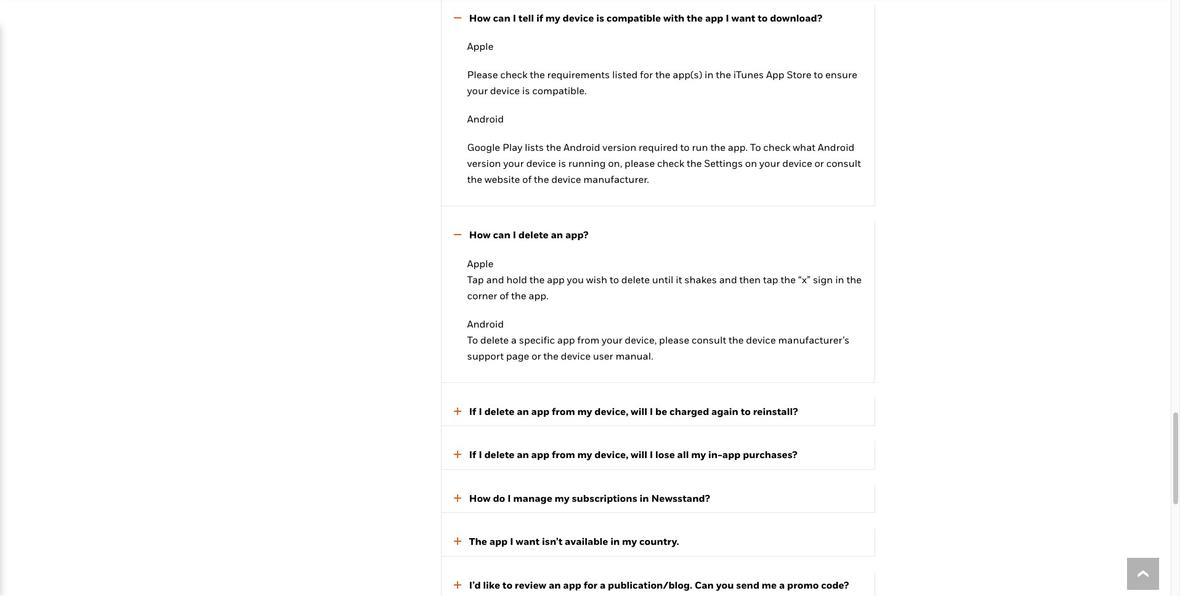 Task type: vqa. For each thing, say whether or not it's contained in the screenshot.
Brubaker
no



Task type: describe. For each thing, give the bounding box(es) containing it.
apple for apple tap and hold the app you wish to delete until it shakes and then tap the "x" sign in the corner of the app.
[[467, 257, 494, 270]]

device, inside android to delete a specific app from your device, please consult the device manufacturer's support page or the device user manual.
[[625, 334, 657, 346]]

manufacturer.
[[583, 173, 649, 185]]

android up google
[[467, 113, 504, 125]]

delete left app?
[[519, 229, 549, 241]]

purchases?
[[743, 449, 797, 461]]

2 horizontal spatial a
[[779, 579, 785, 591]]

review
[[515, 579, 546, 591]]

your inside android to delete a specific app from your device, please consult the device manufacturer's support page or the device user manual.
[[602, 334, 623, 346]]

listed
[[612, 68, 638, 81]]

if i delete an app from my device, will i lose all my in-app purchases? link
[[441, 447, 862, 463]]

if i delete an app from my device, will i lose all my in-app purchases?
[[469, 449, 797, 461]]

what
[[793, 141, 816, 153]]

your inside please check the requirements listed for the app(s) in the itunes app store to ensure your device is compatible.
[[467, 84, 488, 97]]

1 vertical spatial version
[[467, 157, 501, 169]]

settings
[[704, 157, 743, 169]]

the app i want isn't available in my country. link
[[441, 534, 862, 550]]

do
[[493, 492, 505, 504]]

is inside please check the requirements listed for the app(s) in the itunes app store to ensure your device is compatible.
[[522, 84, 530, 97]]

lose
[[655, 449, 675, 461]]

i'd
[[469, 579, 481, 591]]

manufacturer's
[[778, 334, 850, 346]]

device, for lose
[[595, 449, 629, 461]]

itunes
[[733, 68, 764, 81]]

1 and from the left
[[486, 273, 504, 286]]

an up manage
[[517, 449, 529, 461]]

device down running
[[551, 173, 581, 185]]

is inside "google play lists the android version required to run the app. to check what android version your device is running on, please check the settings on your device or consult the website of the device manufacturer."
[[558, 157, 566, 169]]

like
[[483, 579, 500, 591]]

publication/blog.
[[608, 579, 692, 591]]

device down lists
[[526, 157, 556, 169]]

send
[[736, 579, 760, 591]]

lists
[[525, 141, 544, 153]]

until
[[652, 273, 674, 286]]

requirements
[[547, 68, 610, 81]]

reinstall?
[[753, 405, 798, 417]]

or inside "google play lists the android version required to run the app. to check what android version your device is running on, please check the settings on your device or consult the website of the device manufacturer."
[[815, 157, 824, 169]]

if i delete an app from my device, will i be charged again to reinstall? link
[[441, 404, 862, 420]]

website
[[485, 173, 520, 185]]

android to delete a specific app from your device, please consult the device manufacturer's support page or the device user manual.
[[467, 318, 850, 362]]

2 horizontal spatial check
[[763, 141, 791, 153]]

page
[[506, 350, 529, 362]]

consult inside android to delete a specific app from your device, please consult the device manufacturer's support page or the device user manual.
[[692, 334, 726, 346]]

want inside how can i tell if my device is compatible with the app i want to download? link
[[732, 11, 755, 24]]

device left the "manufacturer's"
[[746, 334, 776, 346]]

to inside android to delete a specific app from your device, please consult the device manufacturer's support page or the device user manual.
[[467, 334, 478, 346]]

if i delete an app from my device, will i be charged again to reinstall?
[[469, 405, 798, 417]]

newsstand?
[[651, 492, 710, 504]]

or inside android to delete a specific app from your device, please consult the device manufacturer's support page or the device user manual.
[[532, 350, 541, 362]]

can for tell
[[493, 11, 511, 24]]

code?
[[821, 579, 849, 591]]

to inside "google play lists the android version required to run the app. to check what android version your device is running on, please check the settings on your device or consult the website of the device manufacturer."
[[680, 141, 690, 153]]

how for how can i tell if my device is compatible with the app i want to download?
[[469, 11, 491, 24]]

tap
[[467, 273, 484, 286]]

hold
[[506, 273, 527, 286]]

app
[[766, 68, 785, 81]]

please
[[467, 68, 498, 81]]

download?
[[770, 11, 822, 24]]

i'd like to review an app for a publication/blog. can you send me a promo code?
[[469, 579, 849, 591]]

will for lose
[[631, 449, 647, 461]]

please check the requirements listed for the app(s) in the itunes app store to ensure your device is compatible.
[[467, 68, 857, 97]]

apple tap and hold the app you wish to delete until it shakes and then tap the "x" sign in the corner of the app.
[[467, 257, 862, 302]]

with
[[663, 11, 685, 24]]

running
[[568, 157, 606, 169]]

app. inside apple tap and hold the app you wish to delete until it shakes and then tap the "x" sign in the corner of the app.
[[529, 289, 549, 302]]

how can i tell if my device is compatible with the app i want to download? link
[[441, 10, 862, 26]]

i'd like to review an app for a publication/blog. can you send me a promo code? link
[[441, 578, 862, 594]]

in-
[[708, 449, 722, 461]]

how do i manage my subscriptions in newsstand? link
[[441, 491, 862, 507]]

from for be
[[552, 405, 575, 417]]

delete inside apple tap and hold the app you wish to delete until it shakes and then tap the "x" sign in the corner of the app.
[[621, 273, 650, 286]]

1 horizontal spatial version
[[603, 141, 637, 153]]

run
[[692, 141, 708, 153]]

isn't
[[542, 536, 563, 548]]

google
[[467, 141, 500, 153]]

in inside please check the requirements listed for the app(s) in the itunes app store to ensure your device is compatible.
[[705, 68, 714, 81]]

please inside android to delete a specific app from your device, please consult the device manufacturer's support page or the device user manual.
[[659, 334, 689, 346]]

android inside android to delete a specific app from your device, please consult the device manufacturer's support page or the device user manual.
[[467, 318, 504, 330]]

available
[[565, 536, 608, 548]]

android up running
[[564, 141, 600, 153]]

to inside "google play lists the android version required to run the app. to check what android version your device is running on, please check the settings on your device or consult the website of the device manufacturer."
[[750, 141, 761, 153]]

tap
[[763, 273, 778, 286]]

want inside the app i want isn't available in my country. link
[[516, 536, 540, 548]]

how for how do i manage my subscriptions in newsstand?
[[469, 492, 491, 504]]

shakes
[[685, 273, 717, 286]]

how do i manage my subscriptions in newsstand?
[[469, 492, 710, 504]]

promo
[[787, 579, 819, 591]]

an right review
[[549, 579, 561, 591]]

it
[[676, 273, 682, 286]]

app?
[[565, 229, 588, 241]]

of inside apple tap and hold the app you wish to delete until it shakes and then tap the "x" sign in the corner of the app.
[[500, 289, 509, 302]]

device, for be
[[595, 405, 629, 417]]

google play lists the android version required to run the app. to check what android version your device is running on, please check the settings on your device or consult the website of the device manufacturer.
[[467, 141, 861, 185]]

delete for if i delete an app from my device, will i be charged again to reinstall?
[[484, 405, 515, 417]]

consult inside "google play lists the android version required to run the app. to check what android version your device is running on, please check the settings on your device or consult the website of the device manufacturer."
[[826, 157, 861, 169]]

compatible.
[[532, 84, 587, 97]]

support
[[467, 350, 504, 362]]



Task type: locate. For each thing, give the bounding box(es) containing it.
0 vertical spatial check
[[500, 68, 528, 81]]

delete for if i delete an app from my device, will i lose all my in-app purchases?
[[484, 449, 515, 461]]

will
[[631, 405, 647, 417], [631, 449, 647, 461]]

0 vertical spatial will
[[631, 405, 647, 417]]

how can i delete an app?
[[469, 229, 588, 241]]

1 if from the top
[[469, 405, 476, 417]]

to right again
[[741, 405, 751, 417]]

1 vertical spatial want
[[516, 536, 540, 548]]

is left compatible
[[596, 11, 604, 24]]

a down available
[[600, 579, 606, 591]]

to inside apple tap and hold the app you wish to delete until it shakes and then tap the "x" sign in the corner of the app.
[[610, 273, 619, 286]]

0 vertical spatial app.
[[728, 141, 748, 153]]

manual.
[[616, 350, 653, 362]]

1 horizontal spatial to
[[750, 141, 761, 153]]

in
[[705, 68, 714, 81], [835, 273, 844, 286], [640, 492, 649, 504], [611, 536, 620, 548]]

subscriptions
[[572, 492, 637, 504]]

2 and from the left
[[719, 273, 737, 286]]

you left wish
[[567, 273, 584, 286]]

an down page
[[517, 405, 529, 417]]

then
[[740, 273, 761, 286]]

0 horizontal spatial to
[[467, 334, 478, 346]]

will left lose
[[631, 449, 647, 461]]

0 horizontal spatial for
[[584, 579, 598, 591]]

to right like on the left of the page
[[503, 579, 513, 591]]

in right available
[[611, 536, 620, 548]]

0 horizontal spatial app.
[[529, 289, 549, 302]]

how inside how do i manage my subscriptions in newsstand? link
[[469, 492, 491, 504]]

0 horizontal spatial a
[[511, 334, 517, 346]]

you
[[567, 273, 584, 286], [716, 579, 734, 591]]

if for if i delete an app from my device, will i lose all my in-app purchases?
[[469, 449, 476, 461]]

2 vertical spatial check
[[657, 157, 684, 169]]

1 vertical spatial please
[[659, 334, 689, 346]]

delete
[[519, 229, 549, 241], [621, 273, 650, 286], [480, 334, 509, 346], [484, 405, 515, 417], [484, 449, 515, 461]]

to left download?
[[758, 11, 768, 24]]

please
[[625, 157, 655, 169], [659, 334, 689, 346]]

device down what
[[783, 157, 812, 169]]

2 if from the top
[[469, 449, 476, 461]]

1 horizontal spatial and
[[719, 273, 737, 286]]

0 horizontal spatial check
[[500, 68, 528, 81]]

apple up 'please'
[[467, 40, 494, 52]]

device inside please check the requirements listed for the app(s) in the itunes app store to ensure your device is compatible.
[[490, 84, 520, 97]]

1 horizontal spatial please
[[659, 334, 689, 346]]

1 vertical spatial app.
[[529, 289, 549, 302]]

1 horizontal spatial a
[[600, 579, 606, 591]]

to inside please check the requirements listed for the app(s) in the itunes app store to ensure your device is compatible.
[[814, 68, 823, 81]]

my
[[546, 11, 560, 24], [577, 405, 592, 417], [577, 449, 592, 461], [691, 449, 706, 461], [555, 492, 570, 504], [622, 536, 637, 548]]

delete inside android to delete a specific app from your device, please consult the device manufacturer's support page or the device user manual.
[[480, 334, 509, 346]]

please right on,
[[625, 157, 655, 169]]

a up page
[[511, 334, 517, 346]]

your
[[467, 84, 488, 97], [503, 157, 524, 169], [760, 157, 780, 169], [602, 334, 623, 346]]

0 vertical spatial consult
[[826, 157, 861, 169]]

app inside apple tap and hold the app you wish to delete until it shakes and then tap the "x" sign in the corner of the app.
[[547, 273, 565, 286]]

will for be
[[631, 405, 647, 417]]

1 vertical spatial can
[[493, 229, 511, 241]]

app. up specific
[[529, 289, 549, 302]]

how up tap
[[469, 229, 491, 241]]

how left tell
[[469, 11, 491, 24]]

your up user
[[602, 334, 623, 346]]

again
[[712, 405, 739, 417]]

1 horizontal spatial or
[[815, 157, 824, 169]]

in inside the app i want isn't available in my country. link
[[611, 536, 620, 548]]

1 vertical spatial of
[[500, 289, 509, 302]]

please down it at the right top of the page
[[659, 334, 689, 346]]

be
[[655, 405, 667, 417]]

0 horizontal spatial you
[[567, 273, 584, 286]]

for
[[640, 68, 653, 81], [584, 579, 598, 591]]

0 vertical spatial device,
[[625, 334, 657, 346]]

version up on,
[[603, 141, 637, 153]]

2 can from the top
[[493, 229, 511, 241]]

0 horizontal spatial of
[[500, 289, 509, 302]]

1 horizontal spatial you
[[716, 579, 734, 591]]

to right store
[[814, 68, 823, 81]]

0 vertical spatial can
[[493, 11, 511, 24]]

0 vertical spatial how
[[469, 11, 491, 24]]

1 vertical spatial will
[[631, 449, 647, 461]]

to left run
[[680, 141, 690, 153]]

check
[[500, 68, 528, 81], [763, 141, 791, 153], [657, 157, 684, 169]]

0 vertical spatial if
[[469, 405, 476, 417]]

to up on at the top of the page
[[750, 141, 761, 153]]

want left isn't
[[516, 536, 540, 548]]

how inside how can i delete an app? link
[[469, 229, 491, 241]]

2 vertical spatial from
[[552, 449, 575, 461]]

0 vertical spatial to
[[750, 141, 761, 153]]

delete for android to delete a specific app from your device, please consult the device manufacturer's support page or the device user manual.
[[480, 334, 509, 346]]

3 how from the top
[[469, 492, 491, 504]]

if
[[536, 11, 543, 24]]

0 vertical spatial please
[[625, 157, 655, 169]]

can
[[695, 579, 714, 591]]

2 vertical spatial is
[[558, 157, 566, 169]]

1 vertical spatial for
[[584, 579, 598, 591]]

store
[[787, 68, 812, 81]]

1 vertical spatial you
[[716, 579, 734, 591]]

of inside "google play lists the android version required to run the app. to check what android version your device is running on, please check the settings on your device or consult the website of the device manufacturer."
[[522, 173, 532, 185]]

delete up "support"
[[480, 334, 509, 346]]

wish
[[586, 273, 607, 286]]

apple up tap
[[467, 257, 494, 270]]

compatible
[[607, 11, 661, 24]]

0 horizontal spatial want
[[516, 536, 540, 548]]

in left the newsstand?
[[640, 492, 649, 504]]

0 horizontal spatial consult
[[692, 334, 726, 346]]

consult
[[826, 157, 861, 169], [692, 334, 726, 346]]

you right can
[[716, 579, 734, 591]]

want left download?
[[732, 11, 755, 24]]

in inside how do i manage my subscriptions in newsstand? link
[[640, 492, 649, 504]]

0 vertical spatial of
[[522, 173, 532, 185]]

device
[[563, 11, 594, 24], [490, 84, 520, 97], [526, 157, 556, 169], [783, 157, 812, 169], [551, 173, 581, 185], [746, 334, 776, 346], [561, 350, 591, 362]]

2 vertical spatial how
[[469, 492, 491, 504]]

1 vertical spatial how
[[469, 229, 491, 241]]

"x"
[[798, 273, 811, 286]]

if
[[469, 405, 476, 417], [469, 449, 476, 461]]

how for how can i delete an app?
[[469, 229, 491, 241]]

ensure
[[825, 68, 857, 81]]

how can i delete an app? link
[[441, 227, 862, 243]]

0 vertical spatial want
[[732, 11, 755, 24]]

1 can from the top
[[493, 11, 511, 24]]

how inside how can i tell if my device is compatible with the app i want to download? link
[[469, 11, 491, 24]]

1 how from the top
[[469, 11, 491, 24]]

delete up do
[[484, 449, 515, 461]]

0 horizontal spatial version
[[467, 157, 501, 169]]

specific
[[519, 334, 555, 346]]

0 vertical spatial version
[[603, 141, 637, 153]]

1 horizontal spatial for
[[640, 68, 653, 81]]

for down available
[[584, 579, 598, 591]]

1 vertical spatial or
[[532, 350, 541, 362]]

0 horizontal spatial please
[[625, 157, 655, 169]]

a inside android to delete a specific app from your device, please consult the device manufacturer's support page or the device user manual.
[[511, 334, 517, 346]]

is
[[596, 11, 604, 24], [522, 84, 530, 97], [558, 157, 566, 169]]

play
[[503, 141, 523, 153]]

the
[[687, 11, 703, 24], [530, 68, 545, 81], [655, 68, 671, 81], [716, 68, 731, 81], [546, 141, 561, 153], [711, 141, 726, 153], [687, 157, 702, 169], [467, 173, 482, 185], [534, 173, 549, 185], [530, 273, 545, 286], [781, 273, 796, 286], [847, 273, 862, 286], [511, 289, 526, 302], [729, 334, 744, 346], [543, 350, 559, 362]]

0 vertical spatial you
[[567, 273, 584, 286]]

apple
[[467, 40, 494, 52], [467, 257, 494, 270]]

of right website
[[522, 173, 532, 185]]

0 vertical spatial is
[[596, 11, 604, 24]]

device, up "manual."
[[625, 334, 657, 346]]

check left what
[[763, 141, 791, 153]]

app. inside "google play lists the android version required to run the app. to check what android version your device is running on, please check the settings on your device or consult the website of the device manufacturer."
[[728, 141, 748, 153]]

apple inside apple tap and hold the app you wish to delete until it shakes and then tap the "x" sign in the corner of the app.
[[467, 257, 494, 270]]

on,
[[608, 157, 622, 169]]

for right the listed
[[640, 68, 653, 81]]

a right me
[[779, 579, 785, 591]]

device, inside 'if i delete an app from my device, will i be charged again to reinstall?' link
[[595, 405, 629, 417]]

an
[[551, 229, 563, 241], [517, 405, 529, 417], [517, 449, 529, 461], [549, 579, 561, 591]]

1 vertical spatial device,
[[595, 405, 629, 417]]

2 horizontal spatial is
[[596, 11, 604, 24]]

from inside android to delete a specific app from your device, please consult the device manufacturer's support page or the device user manual.
[[577, 334, 600, 346]]

required
[[639, 141, 678, 153]]

in right app(s)
[[705, 68, 714, 81]]

android
[[467, 113, 504, 125], [564, 141, 600, 153], [818, 141, 855, 153], [467, 318, 504, 330]]

1 vertical spatial consult
[[692, 334, 726, 346]]

can
[[493, 11, 511, 24], [493, 229, 511, 241]]

in inside apple tap and hold the app you wish to delete until it shakes and then tap the "x" sign in the corner of the app.
[[835, 273, 844, 286]]

if for if i delete an app from my device, will i be charged again to reinstall?
[[469, 405, 476, 417]]

can for delete
[[493, 229, 511, 241]]

and
[[486, 273, 504, 286], [719, 273, 737, 286]]

1 vertical spatial if
[[469, 449, 476, 461]]

0 horizontal spatial or
[[532, 350, 541, 362]]

to up "support"
[[467, 334, 478, 346]]

0 vertical spatial from
[[577, 334, 600, 346]]

user
[[593, 350, 613, 362]]

in right the sign
[[835, 273, 844, 286]]

0 vertical spatial apple
[[467, 40, 494, 52]]

tell
[[519, 11, 534, 24]]

sign
[[813, 273, 833, 286]]

an left app?
[[551, 229, 563, 241]]

please inside "google play lists the android version required to run the app. to check what android version your device is running on, please check the settings on your device or consult the website of the device manufacturer."
[[625, 157, 655, 169]]

apple for apple
[[467, 40, 494, 52]]

2 how from the top
[[469, 229, 491, 241]]

me
[[762, 579, 777, 591]]

how left do
[[469, 492, 491, 504]]

or down what
[[815, 157, 824, 169]]

device down 'please'
[[490, 84, 520, 97]]

1 horizontal spatial want
[[732, 11, 755, 24]]

1 vertical spatial check
[[763, 141, 791, 153]]

charged
[[670, 405, 709, 417]]

1 horizontal spatial consult
[[826, 157, 861, 169]]

version down google
[[467, 157, 501, 169]]

how can i tell if my device is compatible with the app i want to download?
[[469, 11, 822, 24]]

all
[[677, 449, 689, 461]]

want
[[732, 11, 755, 24], [516, 536, 540, 548]]

device,
[[625, 334, 657, 346], [595, 405, 629, 417], [595, 449, 629, 461]]

and right tap
[[486, 273, 504, 286]]

a
[[511, 334, 517, 346], [600, 579, 606, 591], [779, 579, 785, 591]]

1 horizontal spatial check
[[657, 157, 684, 169]]

check down required
[[657, 157, 684, 169]]

android down corner
[[467, 318, 504, 330]]

country.
[[639, 536, 679, 548]]

or
[[815, 157, 824, 169], [532, 350, 541, 362]]

2 apple from the top
[[467, 257, 494, 270]]

device left user
[[561, 350, 591, 362]]

will left be
[[631, 405, 647, 417]]

or down specific
[[532, 350, 541, 362]]

and left then
[[719, 273, 737, 286]]

device, up the subscriptions at bottom
[[595, 449, 629, 461]]

delete down "support"
[[484, 405, 515, 417]]

1 apple from the top
[[467, 40, 494, 52]]

1 vertical spatial to
[[467, 334, 478, 346]]

device inside how can i tell if my device is compatible with the app i want to download? link
[[563, 11, 594, 24]]

of down hold
[[500, 289, 509, 302]]

1 vertical spatial is
[[522, 84, 530, 97]]

can up hold
[[493, 229, 511, 241]]

your down 'please'
[[467, 84, 488, 97]]

check inside please check the requirements listed for the app(s) in the itunes app store to ensure your device is compatible.
[[500, 68, 528, 81]]

1 horizontal spatial is
[[558, 157, 566, 169]]

for inside please check the requirements listed for the app(s) in the itunes app store to ensure your device is compatible.
[[640, 68, 653, 81]]

device, inside if i delete an app from my device, will i lose all my in-app purchases? link
[[595, 449, 629, 461]]

device right if
[[563, 11, 594, 24]]

can left tell
[[493, 11, 511, 24]]

1 vertical spatial from
[[552, 405, 575, 417]]

the
[[469, 536, 487, 548]]

your right on at the top of the page
[[760, 157, 780, 169]]

is left compatible.
[[522, 84, 530, 97]]

app. up on at the top of the page
[[728, 141, 748, 153]]

you inside apple tap and hold the app you wish to delete until it shakes and then tap the "x" sign in the corner of the app.
[[567, 273, 584, 286]]

is left running
[[558, 157, 566, 169]]

app(s)
[[673, 68, 702, 81]]

app
[[705, 11, 723, 24], [547, 273, 565, 286], [557, 334, 575, 346], [531, 405, 550, 417], [531, 449, 550, 461], [722, 449, 741, 461], [490, 536, 508, 548], [563, 579, 581, 591]]

from for lose
[[552, 449, 575, 461]]

1 horizontal spatial of
[[522, 173, 532, 185]]

0 horizontal spatial is
[[522, 84, 530, 97]]

to
[[758, 11, 768, 24], [814, 68, 823, 81], [680, 141, 690, 153], [610, 273, 619, 286], [741, 405, 751, 417], [503, 579, 513, 591]]

1 vertical spatial apple
[[467, 257, 494, 270]]

android right what
[[818, 141, 855, 153]]

2 will from the top
[[631, 449, 647, 461]]

the app i want isn't available in my country.
[[469, 536, 679, 548]]

version
[[603, 141, 637, 153], [467, 157, 501, 169]]

1 will from the top
[[631, 405, 647, 417]]

app inside android to delete a specific app from your device, please consult the device manufacturer's support page or the device user manual.
[[557, 334, 575, 346]]

your down 'play'
[[503, 157, 524, 169]]

0 vertical spatial for
[[640, 68, 653, 81]]

delete left until on the right top of page
[[621, 273, 650, 286]]

check right 'please'
[[500, 68, 528, 81]]

2 vertical spatial device,
[[595, 449, 629, 461]]

to right wish
[[610, 273, 619, 286]]

1 horizontal spatial app.
[[728, 141, 748, 153]]

corner
[[467, 289, 497, 302]]

of
[[522, 173, 532, 185], [500, 289, 509, 302]]

on
[[745, 157, 757, 169]]

device, up if i delete an app from my device, will i lose all my in-app purchases?
[[595, 405, 629, 417]]

manage
[[513, 492, 552, 504]]

how
[[469, 11, 491, 24], [469, 229, 491, 241], [469, 492, 491, 504]]

0 vertical spatial or
[[815, 157, 824, 169]]

0 horizontal spatial and
[[486, 273, 504, 286]]

to
[[750, 141, 761, 153], [467, 334, 478, 346]]



